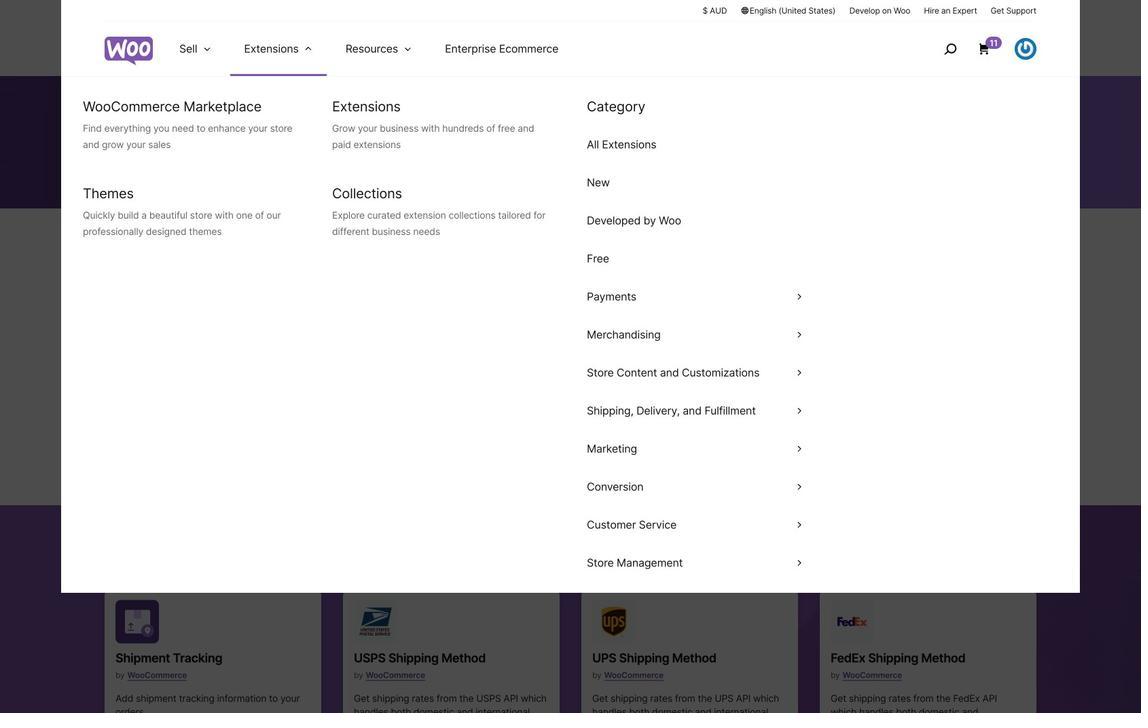 Task type: locate. For each thing, give the bounding box(es) containing it.
service navigation menu element
[[915, 27, 1037, 71]]



Task type: vqa. For each thing, say whether or not it's contained in the screenshot.
Products?
no



Task type: describe. For each thing, give the bounding box(es) containing it.
search image
[[940, 38, 961, 60]]

open account menu image
[[1015, 38, 1037, 60]]



